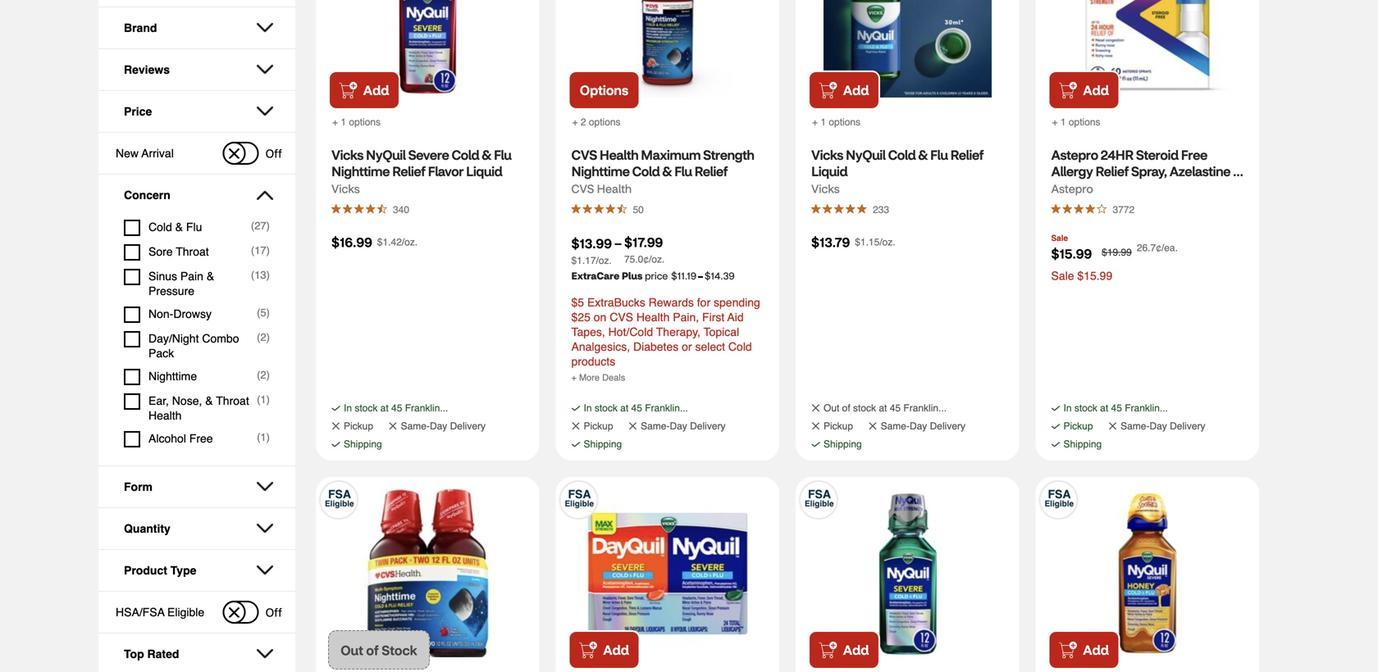 Task type: vqa. For each thing, say whether or not it's contained in the screenshot.
'definitely'
no



Task type: locate. For each thing, give the bounding box(es) containing it.
1 horizontal spatial nighttime
[[332, 163, 390, 180]]

of for stock
[[843, 403, 851, 414]]

( 2 ) for day/night combo pack
[[257, 332, 270, 344]]

2 horizontal spatial in
[[1064, 403, 1072, 414]]

throat down cold & flu 27 items, concern list 8 items checkbox at the left top
[[176, 245, 209, 258]]

( inside cold & flu 27 items, concern list 8 items checkbox
[[251, 220, 255, 232]]

3 stock from the left
[[853, 403, 876, 414]]

astepro down allergy
[[1052, 181, 1094, 196]]

1 pickup from the left
[[344, 421, 373, 432]]

$19.99
[[1102, 247, 1132, 258]]

4 at from the left
[[1101, 403, 1109, 414]]

1 horizontal spatial + 1 options
[[812, 117, 861, 128]]

nighttime
[[332, 163, 390, 180], [572, 163, 630, 180], [149, 370, 197, 383]]

( up ( 1 )
[[257, 394, 260, 406]]

1 vicks link from the left
[[332, 179, 360, 199]]

0 horizontal spatial out
[[341, 642, 363, 659]]

liquid right flavor
[[466, 163, 502, 180]]

( inside sore throat 17 items, concern checkbox
[[251, 245, 255, 257]]

) for cold & flu
[[266, 220, 270, 232]]

( for cold & flu
[[251, 220, 255, 232]]

astepro 24hr steroid free allergy relief spray, azelastine hcl
[[1052, 146, 1234, 196]]

1 vertical spatial throat
[[216, 395, 249, 408]]

in for $15.99
[[1064, 403, 1072, 414]]

2 vicks link from the left
[[812, 179, 840, 199]]

health inside $5 extrabucks rewards for spending $25 on cvs health pain, first aid tapes, hot/cold therapy, topical analgesics, diabetes or select cold products + more deals
[[637, 311, 670, 324]]

astepro inside astepro 24hr steroid free allergy relief spray, azelastine hcl
[[1052, 146, 1099, 163]]

0 vertical spatial astepro
[[1052, 146, 1099, 163]]

1 liquid from the left
[[466, 163, 502, 180]]

4 options from the left
[[1069, 117, 1101, 128]]

3 at from the left
[[879, 403, 887, 414]]

Cold & Flu 27 items, Concern list 8 items checkbox
[[124, 216, 270, 240]]

1 horizontal spatial vicks link
[[812, 179, 840, 199]]

1 vertical spatial off button
[[223, 602, 282, 624]]

26.7¢each. element
[[1137, 242, 1178, 254]]

( for day/night combo pack
[[257, 332, 260, 344]]

1 day from the left
[[430, 421, 447, 432]]

health inside ear, nose, & throat health ( 1 )
[[149, 409, 182, 423]]

1 vertical spatial ( 2 )
[[257, 369, 270, 382]]

$1.42/oz.
[[377, 237, 418, 248]]

1 horizontal spatial throat
[[216, 395, 249, 408]]

options
[[349, 117, 381, 128], [589, 117, 621, 128], [829, 117, 861, 128], [1069, 117, 1101, 128]]

in stock at 45 franklin... for $15.99
[[1064, 403, 1168, 414]]

product type button
[[112, 551, 282, 592]]

4 ) from the top
[[266, 307, 270, 319]]

)
[[266, 220, 270, 232], [266, 245, 270, 257], [266, 269, 270, 281], [266, 307, 270, 319], [266, 332, 270, 344], [266, 369, 270, 382], [266, 394, 270, 406], [266, 432, 270, 444]]

2 astepro from the top
[[1052, 181, 1094, 196]]

form
[[124, 481, 153, 494]]

( down ( 27 )
[[251, 245, 255, 257]]

nighttime down the pack
[[149, 370, 197, 383]]

1 vertical spatial sale
[[1052, 270, 1075, 283]]

2 off from the top
[[265, 606, 282, 620]]

) inside non-drowsy 5 items, concern checkbox
[[266, 307, 270, 319]]

0 horizontal spatial liquid
[[466, 163, 502, 180]]

cold up 50 link
[[632, 163, 660, 180]]

) inside sinus pain & pressure 13 items, concern option
[[266, 269, 270, 281]]

ear,
[[149, 395, 169, 408]]

cold up 233 link
[[888, 146, 916, 163]]

2 delivery from the left
[[690, 421, 726, 432]]

+ for vicks nyquil severe cold & flu nighttime relief flavor liquid
[[332, 117, 338, 128]]

astepro up astepro 'link'
[[1052, 146, 1099, 163]]

4 same- from the left
[[1121, 421, 1150, 432]]

liquid inside vicks nyquil severe cold & flu nighttime relief flavor liquid vicks
[[466, 163, 502, 180]]

& inside vicks nyquil cold & flu relief liquid vicks
[[919, 146, 928, 163]]

+ 1 options for astepro 24hr steroid free allergy relief spray, azelastine hcl
[[1052, 117, 1101, 128]]

nighttime up this link goes to a page with all cvs health maximum strength nighttime cold & flu relief reviews. image
[[572, 163, 630, 180]]

+ 1 options
[[332, 117, 381, 128], [812, 117, 861, 128], [1052, 117, 1101, 128]]

in stock at 45 franklin...
[[344, 403, 448, 414], [584, 403, 688, 414], [1064, 403, 1168, 414]]

1 vertical spatial of
[[366, 642, 379, 659]]

( inside non-drowsy 5 items, concern checkbox
[[257, 307, 260, 319]]

0 vertical spatial free
[[1181, 146, 1208, 163]]

0 vertical spatial throat
[[176, 245, 209, 258]]

( 2 ) inside nighttime 2 items, concern checkbox
[[257, 369, 270, 382]]

1 horizontal spatial in
[[584, 403, 592, 414]]

( for sinus pain & pressure
[[251, 269, 255, 281]]

3 same-day delivery shipping from the left
[[824, 421, 966, 451]]

1 horizontal spatial of
[[843, 403, 851, 414]]

pressure
[[149, 285, 195, 298]]

add
[[363, 82, 389, 98], [843, 82, 869, 98], [1083, 82, 1109, 98], [603, 642, 629, 659], [843, 642, 869, 659], [1083, 642, 1109, 659]]

2 for day/night combo pack
[[260, 332, 266, 344]]

throat
[[176, 245, 209, 258], [216, 395, 249, 408]]

0 vertical spatial ( 2 )
[[257, 332, 270, 344]]

free right steroid
[[1181, 146, 1208, 163]]

top rated heading
[[124, 648, 260, 661]]

0 vertical spatial cvs
[[572, 146, 597, 163]]

0 horizontal spatial nighttime
[[149, 370, 197, 383]]

off button for new arrival
[[223, 142, 282, 165]]

first
[[702, 311, 725, 324]]

0 vertical spatial of
[[843, 403, 851, 414]]

1 nyquil from the left
[[366, 146, 406, 163]]

2 + 1 options from the left
[[812, 117, 861, 128]]

$15.99
[[1052, 245, 1092, 262], [1078, 270, 1113, 283]]

1 sale from the top
[[1052, 234, 1069, 243]]

cold
[[452, 146, 479, 163], [888, 146, 916, 163], [632, 163, 660, 180], [149, 221, 172, 234], [729, 341, 752, 354]]

$15.99 up 'sale $15.99'
[[1052, 245, 1092, 262]]

1 horizontal spatial out
[[824, 403, 840, 414]]

options down options link
[[589, 117, 621, 128]]

this link goes to a page with all vicks nyquil severe cold & flu nighttime relief flavor liquid reviews. image
[[332, 204, 389, 214]]

at
[[381, 403, 389, 414], [621, 403, 629, 414], [879, 403, 887, 414], [1101, 403, 1109, 414]]

0 horizontal spatial in stock at 45 franklin...
[[344, 403, 448, 414]]

off button down price dropdown button
[[223, 142, 282, 165]]

cold up sore in the left top of the page
[[149, 221, 172, 234]]

non-drowsy
[[149, 308, 212, 321]]

$1.15perounce. element
[[855, 237, 896, 248]]

1 horizontal spatial nyquil
[[846, 146, 886, 163]]

1 off from the top
[[265, 147, 282, 160]]

( down '13'
[[257, 307, 260, 319]]

2 off button from the top
[[223, 602, 282, 624]]

2 horizontal spatial nighttime
[[572, 163, 630, 180]]

franklin...
[[405, 403, 448, 414], [645, 403, 688, 414], [904, 403, 947, 414], [1125, 403, 1168, 414]]

off for hsa/fsa eligible
[[265, 606, 282, 620]]

1 vertical spatial free
[[189, 432, 213, 446]]

5
[[260, 307, 266, 319]]

free down the ear, nose, & throat health 1 item, concern checkbox
[[189, 432, 213, 446]]

) inside day/night combo pack 2 items, concern option
[[266, 332, 270, 344]]

( inside day/night combo pack 2 items, concern option
[[257, 332, 260, 344]]

form heading
[[124, 481, 260, 494]]

new
[[116, 147, 139, 160]]

2 stock from the left
[[595, 403, 618, 414]]

relief inside vicks nyquil cold & flu relief liquid vicks
[[951, 146, 984, 163]]

) for sinus pain & pressure
[[266, 269, 270, 281]]

2 fsa eligible from the left
[[565, 488, 594, 509]]

1 astepro from the top
[[1052, 146, 1099, 163]]

3 + 1 options from the left
[[1052, 117, 1101, 128]]

2 in from the left
[[584, 403, 592, 414]]

2 vertical spatial cvs
[[610, 311, 634, 324]]

this link goes to a page with all vicks nyquil cold & flu relief liquid reviews. image
[[812, 204, 869, 214]]

( 2 ) inside day/night combo pack 2 items, concern option
[[257, 332, 270, 344]]

( down the '( 17 )'
[[251, 269, 255, 281]]

liquid up this link goes to a page with all vicks nyquil cold & flu relief liquid reviews. image
[[812, 163, 848, 180]]

2 liquid from the left
[[812, 163, 848, 180]]

2 inside checkbox
[[260, 369, 266, 382]]

astepro for astepro
[[1052, 181, 1094, 196]]

nyquil inside vicks nyquil severe cold & flu nighttime relief flavor liquid vicks
[[366, 146, 406, 163]]

1 off button from the top
[[223, 142, 282, 165]]

1 horizontal spatial free
[[1181, 146, 1208, 163]]

0 horizontal spatial of
[[366, 642, 379, 659]]

3 ) from the top
[[266, 269, 270, 281]]

4 franklin... from the left
[[1125, 403, 1168, 414]]

cvs down extrabucks on the top left of page
[[610, 311, 634, 324]]

Sore Throat 17 items, Concern checkbox
[[124, 240, 270, 265]]

Non-Drowsy 5 items, Concern checkbox
[[124, 303, 270, 327]]

2 pickup from the left
[[584, 421, 613, 432]]

price
[[645, 270, 668, 282]]

nose,
[[172, 395, 202, 408]]

0 horizontal spatial free
[[189, 432, 213, 446]]

tapes,
[[572, 326, 605, 339]]

cvs
[[572, 146, 597, 163], [572, 181, 594, 196], [610, 311, 634, 324]]

5 ) from the top
[[266, 332, 270, 344]]

options for vicks nyquil severe cold & flu nighttime relief flavor liquid
[[349, 117, 381, 128]]

quantity heading
[[124, 523, 260, 536]]

sale $15.99
[[1052, 270, 1113, 283]]

0 vertical spatial sale
[[1052, 234, 1069, 243]]

2 in stock at 45 franklin... from the left
[[584, 403, 688, 414]]

eligible
[[325, 500, 354, 509], [565, 500, 594, 509], [805, 500, 834, 509], [1045, 500, 1074, 509], [167, 606, 204, 620]]

) inside sore throat 17 items, concern checkbox
[[266, 245, 270, 257]]

& inside ear, nose, & throat health ( 1 )
[[205, 395, 213, 408]]

0 horizontal spatial vicks link
[[332, 179, 360, 199]]

2 same- from the left
[[641, 421, 670, 432]]

$5
[[572, 296, 584, 309]]

nyquil left the severe
[[366, 146, 406, 163]]

health
[[600, 146, 639, 163], [597, 181, 632, 196], [637, 311, 670, 324], [149, 409, 182, 423]]

( inside nighttime 2 items, concern checkbox
[[257, 369, 260, 382]]

340
[[393, 204, 410, 216]]

1 horizontal spatial liquid
[[812, 163, 848, 180]]

or
[[682, 341, 692, 354]]

1 ) from the top
[[266, 220, 270, 232]]

2 ) from the top
[[266, 245, 270, 257]]

( down ear, nose, & throat health ( 1 )
[[257, 432, 260, 444]]

brand heading
[[124, 21, 260, 34]]

( down 5
[[257, 332, 260, 344]]

0 horizontal spatial in
[[344, 403, 352, 414]]

nighttime up the this link goes to a page with all vicks nyquil severe cold & flu nighttime relief flavor liquid reviews. image on the left top of page
[[332, 163, 390, 180]]

vicks link up the this link goes to a page with all vicks nyquil severe cold & flu nighttime relief flavor liquid reviews. image on the left top of page
[[332, 179, 360, 199]]

0 horizontal spatial nyquil
[[366, 146, 406, 163]]

2 ( 2 ) from the top
[[257, 369, 270, 382]]

price
[[124, 105, 152, 118]]

( 1 )
[[257, 432, 270, 444]]

( inside sinus pain & pressure 13 items, concern option
[[251, 269, 255, 281]]

Day/Night Combo Pack 2 items, Concern checkbox
[[124, 327, 270, 365]]

) inside cold & flu 27 items, concern list 8 items checkbox
[[266, 220, 270, 232]]

cvs inside $5 extrabucks rewards for spending $25 on cvs health pain, first aid tapes, hot/cold therapy, topical analgesics, diabetes or select cold products + more deals
[[610, 311, 634, 324]]

2 horizontal spatial + 1 options
[[1052, 117, 1101, 128]]

( 27 )
[[251, 220, 270, 232]]

health down rewards on the top
[[637, 311, 670, 324]]

6 ) from the top
[[266, 369, 270, 382]]

1 inside ear, nose, & throat health ( 1 )
[[260, 394, 266, 406]]

cvs up this link goes to a page with all cvs health maximum strength nighttime cold & flu relief reviews. image
[[572, 181, 594, 196]]

cold down topical
[[729, 341, 752, 354]]

&
[[482, 146, 491, 163], [919, 146, 928, 163], [663, 163, 672, 180], [175, 221, 183, 234], [207, 270, 214, 283], [205, 395, 213, 408]]

of for stock
[[366, 642, 379, 659]]

4 pickup from the left
[[1064, 421, 1093, 432]]

in stock at 45 franklin... for $17.99
[[584, 403, 688, 414]]

1 vertical spatial 2
[[260, 332, 266, 344]]

4 shipping from the left
[[1064, 439, 1102, 451]]

relief inside astepro 24hr steroid free allergy relief spray, azelastine hcl
[[1096, 163, 1129, 180]]

options up vicks nyquil cold & flu relief liquid vicks on the top right of the page
[[829, 117, 861, 128]]

2 options from the left
[[589, 117, 621, 128]]

4 fsa from the left
[[1048, 488, 1071, 501]]

+ for cvs health maximum strength nighttime cold & flu relief
[[572, 117, 578, 128]]

2 horizontal spatial in stock at 45 franklin...
[[1064, 403, 1168, 414]]

1 at from the left
[[381, 403, 389, 414]]

3 delivery from the left
[[930, 421, 966, 432]]

sinus pain & pressure
[[149, 270, 218, 298]]

+ 1 options for vicks nyquil severe cold & flu nighttime relief flavor liquid
[[332, 117, 381, 128]]

free
[[1181, 146, 1208, 163], [189, 432, 213, 446]]

of
[[843, 403, 851, 414], [366, 642, 379, 659]]

product type
[[124, 565, 196, 578]]

cold right the severe
[[452, 146, 479, 163]]

( for nighttime
[[257, 369, 260, 382]]

nyquil
[[366, 146, 406, 163], [846, 146, 886, 163]]

vicks link for vicks nyquil severe cold & flu nighttime relief flavor liquid
[[332, 179, 360, 199]]

out for out of stock at 45 franklin...
[[824, 403, 840, 414]]

options for astepro 24hr steroid free allergy relief spray, azelastine hcl
[[1069, 117, 1101, 128]]

& inside the sinus pain & pressure
[[207, 270, 214, 283]]

health down ear, on the bottom left of page
[[149, 409, 182, 423]]

1 + 1 options from the left
[[332, 117, 381, 128]]

topical
[[704, 326, 740, 339]]

( for alcohol free
[[257, 432, 260, 444]]

340 link
[[389, 199, 414, 220]]

2 fsa from the left
[[568, 488, 591, 501]]

liquid
[[466, 163, 502, 180], [812, 163, 848, 180]]

0 vertical spatial 2
[[581, 117, 586, 128]]

3 in from the left
[[1064, 403, 1072, 414]]

drowsy
[[173, 308, 212, 321]]

off button up 'top rated' dropdown button
[[223, 602, 282, 624]]

vicks link up this link goes to a page with all vicks nyquil cold & flu relief liquid reviews. image
[[812, 179, 840, 199]]

2 nyquil from the left
[[846, 146, 886, 163]]

nighttime inside vicks nyquil severe cold & flu nighttime relief flavor liquid vicks
[[332, 163, 390, 180]]

off button
[[223, 142, 282, 165], [223, 602, 282, 624]]

3 options from the left
[[829, 117, 861, 128]]

out of stock at 45 franklin...
[[824, 403, 947, 414]]

4 fsa eligible from the left
[[1045, 488, 1074, 509]]

shipping
[[344, 439, 382, 451], [584, 439, 622, 451], [824, 439, 862, 451], [1064, 439, 1102, 451]]

0 horizontal spatial + 1 options
[[332, 117, 381, 128]]

& inside vicks nyquil severe cold & flu nighttime relief flavor liquid vicks
[[482, 146, 491, 163]]

( for sore throat
[[251, 245, 255, 257]]

options up vicks nyquil severe cold & flu nighttime relief flavor liquid vicks
[[349, 117, 381, 128]]

) inside ear, nose, & throat health ( 1 )
[[266, 394, 270, 406]]

1 vertical spatial off
[[265, 606, 282, 620]]

out for out of stock
[[341, 642, 363, 659]]

2 inside option
[[260, 332, 266, 344]]

0 vertical spatial out
[[824, 403, 840, 414]]

1 vertical spatial astepro
[[1052, 181, 1094, 196]]

relief inside vicks nyquil severe cold & flu nighttime relief flavor liquid vicks
[[392, 163, 426, 180]]

( up the '( 17 )'
[[251, 220, 255, 232]]

options up allergy
[[1069, 117, 1101, 128]]

in
[[344, 403, 352, 414], [584, 403, 592, 414], [1064, 403, 1072, 414]]

2 sale from the top
[[1052, 270, 1075, 283]]

throat down nighttime 2 items, concern checkbox
[[216, 395, 249, 408]]

3 day from the left
[[910, 421, 928, 432]]

1
[[341, 117, 346, 128], [821, 117, 826, 128], [1061, 117, 1066, 128], [260, 394, 266, 406], [260, 432, 266, 444]]

cvs down "+ 2 options"
[[572, 146, 597, 163]]

vicks
[[332, 146, 363, 163], [812, 146, 844, 163], [332, 181, 360, 196], [812, 181, 840, 196]]

1 in from the left
[[344, 403, 352, 414]]

nyquil inside vicks nyquil cold & flu relief liquid vicks
[[846, 146, 886, 163]]

0 horizontal spatial throat
[[176, 245, 209, 258]]

( inside alcohol free 1 item, concern checkbox
[[257, 432, 260, 444]]

1 vertical spatial $15.99
[[1078, 270, 1113, 283]]

0 vertical spatial off button
[[223, 142, 282, 165]]

more
[[579, 373, 600, 383]]

hsa/fsa eligible
[[116, 606, 204, 620]]

$1.17/oz.
[[572, 255, 612, 267]]

233 link
[[869, 199, 894, 220]]

nyquil up 233 link
[[846, 146, 886, 163]]

( up ear, nose, & throat health ( 1 )
[[257, 369, 260, 382]]

$15.99 down $19.99
[[1078, 270, 1113, 283]]

nighttime inside cvs health maximum strength nighttime cold & flu relief cvs health
[[572, 163, 630, 180]]

pickup
[[344, 421, 373, 432], [584, 421, 613, 432], [824, 421, 853, 432], [1064, 421, 1093, 432]]

7 ) from the top
[[266, 394, 270, 406]]

) inside alcohol free 1 item, concern checkbox
[[266, 432, 270, 444]]

nyquil for nighttime
[[366, 146, 406, 163]]

spending
[[714, 296, 761, 309]]

2 vertical spatial 2
[[260, 369, 266, 382]]

alcohol
[[149, 432, 186, 446]]

same-
[[401, 421, 430, 432], [641, 421, 670, 432], [881, 421, 910, 432], [1121, 421, 1150, 432]]

cold inside cvs health maximum strength nighttime cold & flu relief cvs health
[[632, 163, 660, 180]]

1 vertical spatial out
[[341, 642, 363, 659]]

3 in stock at 45 franklin... from the left
[[1064, 403, 1168, 414]]

) inside nighttime 2 items, concern checkbox
[[266, 369, 270, 382]]

1 ( 2 ) from the top
[[257, 332, 270, 344]]

8 ) from the top
[[266, 432, 270, 444]]

$13.79
[[812, 234, 850, 251]]

on
[[594, 311, 607, 324]]

$11.19
[[671, 270, 697, 282]]

13
[[255, 269, 266, 281]]

0 vertical spatial off
[[265, 147, 282, 160]]

1 horizontal spatial in stock at 45 franklin...
[[584, 403, 688, 414]]

1 options from the left
[[349, 117, 381, 128]]



Task type: describe. For each thing, give the bounding box(es) containing it.
( 2 ) for nighttime
[[257, 369, 270, 382]]

quantity button
[[112, 509, 282, 550]]

options
[[580, 82, 629, 98]]

stock
[[382, 642, 418, 659]]

2 for nighttime
[[260, 369, 266, 382]]

cold inside vicks nyquil severe cold & flu nighttime relief flavor liquid vicks
[[452, 146, 479, 163]]

nighttime inside nighttime 2 items, concern checkbox
[[149, 370, 197, 383]]

flu inside checkbox
[[186, 221, 202, 234]]

1 fsa from the left
[[328, 488, 351, 501]]

options for cvs health maximum strength nighttime cold & flu relief
[[589, 117, 621, 128]]

sore
[[149, 245, 173, 258]]

hcl
[[1052, 179, 1073, 196]]

alcohol free
[[149, 432, 213, 446]]

strength
[[703, 146, 755, 163]]

maximum
[[641, 146, 701, 163]]

4 same-day delivery shipping from the left
[[1064, 421, 1206, 451]]

severe
[[408, 146, 449, 163]]

$17.99
[[624, 234, 663, 251]]

plus
[[622, 270, 643, 282]]

+ 2 options
[[572, 117, 621, 128]]

allergy
[[1052, 163, 1093, 180]]

) for alcohol free
[[266, 432, 270, 444]]

Alcohol Free 1 item, Concern checkbox
[[124, 428, 270, 452]]

1 same- from the left
[[401, 421, 430, 432]]

options for vicks nyquil cold & flu relief liquid
[[829, 117, 861, 128]]

+ 1 options for vicks nyquil cold & flu relief liquid
[[812, 117, 861, 128]]

sinus
[[149, 270, 177, 283]]

relief inside cvs health maximum strength nighttime cold & flu relief cvs health
[[695, 163, 728, 180]]

$14.39
[[705, 270, 735, 282]]

liquid inside vicks nyquil cold & flu relief liquid vicks
[[812, 163, 848, 180]]

therapy,
[[656, 326, 701, 339]]

( 17 )
[[251, 245, 270, 257]]

1 fsa eligible from the left
[[325, 488, 354, 509]]

vicks nyquil cold & flu relief liquid vicks
[[812, 146, 987, 196]]

0 vertical spatial $15.99
[[1052, 245, 1092, 262]]

2 shipping from the left
[[584, 439, 622, 451]]

price $16.99. element
[[332, 234, 372, 251]]

1 franklin... from the left
[[405, 403, 448, 414]]

233
[[873, 204, 890, 216]]

off for new arrival
[[265, 147, 282, 160]]

top
[[124, 648, 144, 661]]

extracare
[[572, 270, 620, 282]]

2 45 from the left
[[631, 403, 642, 414]]

rewards
[[649, 296, 694, 309]]

3 fsa eligible from the left
[[805, 488, 834, 509]]

cold & flu
[[149, 221, 202, 234]]

& inside cvs health maximum strength nighttime cold & flu relief cvs health
[[663, 163, 672, 180]]

extracare plus price $11.19
[[572, 270, 697, 282]]

select
[[695, 341, 725, 354]]

+ for astepro 24hr steroid free allergy relief spray, azelastine hcl
[[1052, 117, 1058, 128]]

off button for hsa/fsa eligible
[[223, 602, 282, 624]]

diabetes
[[633, 341, 679, 354]]

flavor
[[428, 163, 464, 180]]

brand
[[124, 21, 157, 34]]

cold inside $5 extrabucks rewards for spending $25 on cvs health pain, first aid tapes, hot/cold therapy, topical analgesics, diabetes or select cold products + more deals
[[729, 341, 752, 354]]

75.0¢/oz.
[[624, 254, 665, 265]]

3 45 from the left
[[890, 403, 901, 414]]

throat inside ear, nose, & throat health ( 1 )
[[216, 395, 249, 408]]

flu inside vicks nyquil severe cold & flu nighttime relief flavor liquid vicks
[[494, 146, 512, 163]]

–
[[615, 235, 622, 252]]

1 for vicks nyquil cold & flu relief liquid
[[821, 117, 826, 128]]

( 13 )
[[251, 269, 270, 281]]

flu inside vicks nyquil cold & flu relief liquid vicks
[[931, 146, 948, 163]]

options link
[[568, 71, 640, 110]]

cvs health maximum strength nighttime cold & flu relief cvs health
[[572, 146, 757, 196]]

4 stock from the left
[[1075, 403, 1098, 414]]

$17.99 75.0¢/oz.
[[624, 234, 665, 265]]

spray,
[[1132, 163, 1167, 180]]

$16.99
[[332, 234, 372, 251]]

) for sore throat
[[266, 245, 270, 257]]

reviews heading
[[124, 63, 260, 76]]

2 same-day delivery shipping from the left
[[584, 421, 726, 451]]

reviews button
[[112, 49, 282, 90]]

sale for sale
[[1052, 234, 1069, 243]]

1 for vicks nyquil severe cold & flu nighttime relief flavor liquid
[[341, 117, 346, 128]]

quantity
[[124, 523, 171, 536]]

$13.99 – $1.17/oz.
[[572, 235, 624, 267]]

1 vertical spatial cvs
[[572, 181, 594, 196]]

day/night combo pack
[[149, 332, 242, 360]]

$13.99
[[572, 235, 612, 252]]

4 45 from the left
[[1112, 403, 1123, 414]]

1 45 from the left
[[391, 403, 402, 414]]

( for non-drowsy
[[257, 307, 260, 319]]

( 5 )
[[257, 307, 270, 319]]

astepro for astepro 24hr steroid free allergy relief spray, azelastine hcl
[[1052, 146, 1099, 163]]

price heading
[[124, 105, 260, 118]]

type
[[171, 565, 196, 578]]

out of stock
[[341, 642, 418, 659]]

concern button
[[112, 175, 282, 216]]

27
[[255, 220, 266, 232]]

) for non-drowsy
[[266, 307, 270, 319]]

aid
[[728, 311, 744, 324]]

analgesics,
[[572, 341, 630, 354]]

vicks nyquil severe cold & flu nighttime relief flavor liquid vicks
[[332, 146, 514, 196]]

sore throat
[[149, 245, 209, 258]]

$1.42perounce. element
[[377, 237, 418, 248]]

Sinus Pain & Pressure 13 items, Concern checkbox
[[124, 265, 270, 303]]

hsa/fsa
[[116, 606, 165, 620]]

3 same- from the left
[[881, 421, 910, 432]]

$13.79 $1.15/oz.
[[812, 234, 896, 251]]

$5 extrabucks rewards for spending $25 on cvs health pain, first aid tapes, hot/cold therapy, topical analgesics, diabetes or select cold products + more deals
[[572, 296, 764, 383]]

+ for vicks nyquil cold & flu relief liquid
[[812, 117, 818, 128]]

Nighttime 2 items, Concern checkbox
[[124, 365, 270, 390]]

2 day from the left
[[670, 421, 688, 432]]

day/night
[[149, 332, 199, 345]]

price $13.79. element
[[812, 234, 850, 251]]

1 shipping from the left
[[344, 439, 382, 451]]

3 pickup from the left
[[824, 421, 853, 432]]

vicks link for vicks nyquil cold & flu relief liquid
[[812, 179, 840, 199]]

1 in stock at 45 franklin... from the left
[[344, 403, 448, 414]]

product type heading
[[124, 565, 260, 578]]

ear, nose, & throat health ( 1 )
[[149, 394, 270, 423]]

top rated button
[[112, 634, 282, 673]]

cold inside vicks nyquil cold & flu relief liquid vicks
[[888, 146, 916, 163]]

steroid
[[1136, 146, 1179, 163]]

free inside astepro 24hr steroid free allergy relief spray, azelastine hcl
[[1181, 146, 1208, 163]]

arrival
[[142, 147, 174, 160]]

flu inside cvs health maximum strength nighttime cold & flu relief cvs health
[[675, 163, 692, 180]]

1 same-day delivery shipping from the left
[[344, 421, 486, 451]]

health up this link goes to a page with all cvs health maximum strength nighttime cold & flu relief reviews. image
[[597, 181, 632, 196]]

reviews
[[124, 63, 170, 76]]

extracare plus price $11.19 to $14.39 element
[[572, 270, 767, 282]]

$1.15/oz.
[[855, 237, 896, 248]]

$16.99 $1.42/oz.
[[332, 234, 418, 251]]

this link goes to a page with all cvs health maximum strength nighttime cold & flu relief reviews. image
[[572, 204, 629, 214]]

+ inside $5 extrabucks rewards for spending $25 on cvs health pain, first aid tapes, hot/cold therapy, topical analgesics, diabetes or select cold products + more deals
[[572, 373, 577, 383]]

products
[[572, 355, 616, 368]]

extrabucks
[[588, 296, 646, 309]]

3 shipping from the left
[[824, 439, 862, 451]]

( inside ear, nose, & throat health ( 1 )
[[257, 394, 260, 406]]

4 day from the left
[[1150, 421, 1168, 432]]

concern heading
[[124, 189, 260, 202]]

cold inside cold & flu 27 items, concern list 8 items checkbox
[[149, 221, 172, 234]]

free inside checkbox
[[189, 432, 213, 446]]

17
[[255, 245, 266, 257]]

2 franklin... from the left
[[645, 403, 688, 414]]

health up "cvs health" link
[[600, 146, 639, 163]]

combo
[[202, 332, 239, 345]]

cvs health link
[[572, 179, 632, 199]]

deals
[[602, 373, 625, 383]]

brand button
[[112, 7, 282, 48]]

50 link
[[629, 199, 648, 220]]

4 delivery from the left
[[1170, 421, 1206, 432]]

non-
[[149, 308, 173, 321]]

sale for sale $15.99
[[1052, 270, 1075, 283]]

) for nighttime
[[266, 369, 270, 382]]

24hr
[[1101, 146, 1134, 163]]

Ear, Nose, & Throat Health 1 item, Concern checkbox
[[124, 390, 270, 428]]

50
[[633, 204, 644, 216]]

product
[[124, 565, 167, 578]]

price button
[[112, 91, 282, 132]]

1 delivery from the left
[[450, 421, 486, 432]]

1 stock from the left
[[355, 403, 378, 414]]

new arrival
[[116, 147, 174, 160]]

form button
[[112, 467, 282, 508]]

in for $17.99
[[584, 403, 592, 414]]

nyquil for liquid
[[846, 146, 886, 163]]

pack
[[149, 347, 174, 360]]

) for day/night combo pack
[[266, 332, 270, 344]]

3 franklin... from the left
[[904, 403, 947, 414]]

2 at from the left
[[621, 403, 629, 414]]

3 fsa from the left
[[808, 488, 831, 501]]

this link goes to a page with all astepro 24hr steroid free allergy relief spray, azelastine hcl reviews. image
[[1052, 204, 1109, 214]]

3772 link
[[1109, 199, 1139, 220]]

1 for astepro 24hr steroid free allergy relief spray, azelastine hcl
[[1061, 117, 1066, 128]]



